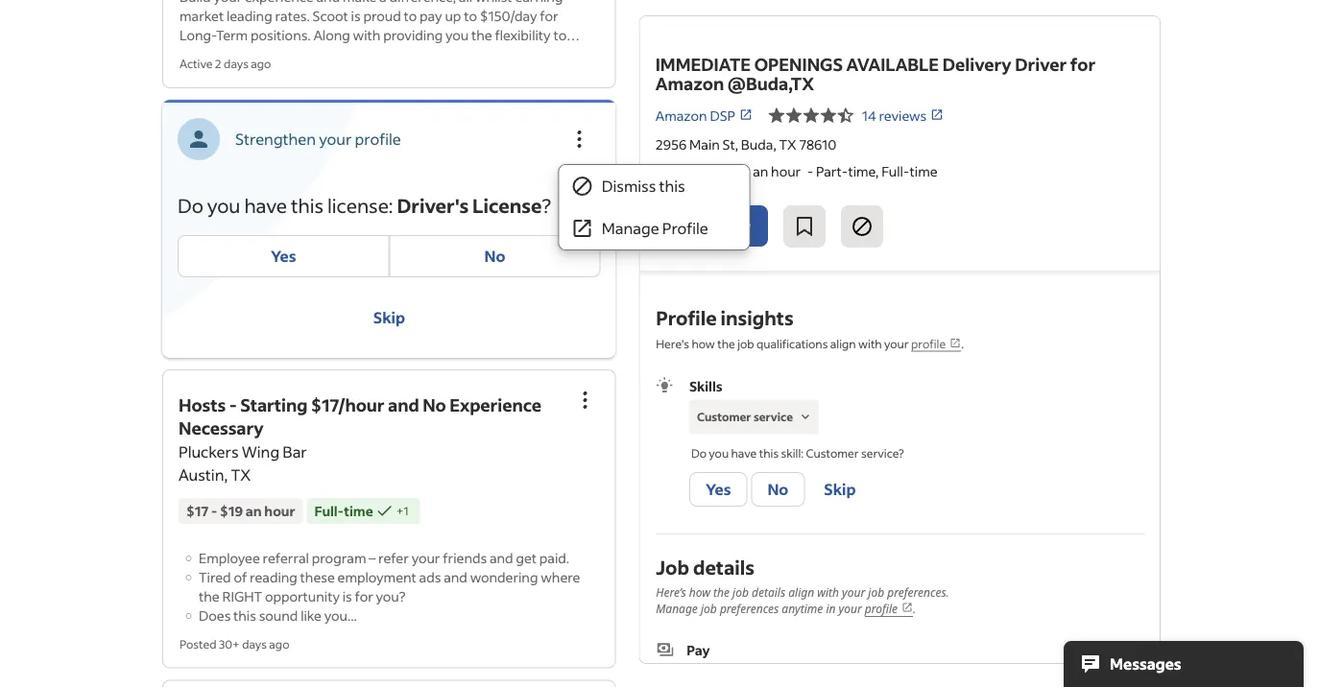 Task type: vqa. For each thing, say whether or not it's contained in the screenshot.
leftmost ASK
no



Task type: locate. For each thing, give the bounding box(es) containing it.
0 horizontal spatial service
[[753, 410, 793, 424]]

no for do you have this skill: customer service ?
[[767, 480, 788, 499]]

0 vertical spatial for
[[540, 7, 559, 24]]

1 horizontal spatial hour
[[771, 162, 801, 180]]

how down profile insights
[[692, 336, 715, 351]]

manage down job
[[656, 601, 698, 617]]

0 vertical spatial how
[[692, 336, 715, 351]]

details up the preferences at the right bottom of page
[[693, 555, 754, 580]]

the up does
[[199, 588, 220, 605]]

1 vertical spatial profile
[[911, 336, 946, 351]]

1 amazon from the top
[[656, 73, 724, 95]]

2 vertical spatial for
[[355, 588, 373, 605]]

1 horizontal spatial yes
[[705, 480, 731, 499]]

you...
[[324, 607, 357, 624]]

1 horizontal spatial skip
[[824, 480, 856, 499]]

1 horizontal spatial for
[[540, 7, 559, 24]]

active
[[180, 56, 213, 71]]

profile for here's how the job details align with your job preferences.
[[865, 601, 898, 617]]

to down difference,
[[404, 7, 417, 24]]

skip for skip button
[[824, 480, 856, 499]]

- for $28.88
[[699, 162, 705, 180]]

you
[[446, 26, 469, 44], [207, 193, 241, 218], [709, 446, 729, 461]]

you down the strengthen at the left
[[207, 193, 241, 218]]

here's for here's how the job qualifications align with your
[[656, 336, 689, 351]]

1 vertical spatial manage
[[656, 601, 698, 617]]

2 horizontal spatial profile
[[911, 336, 946, 351]]

for inside the employee referral program – refer your friends and get paid. tired of reading these employment ads and wondering where the right opportunity is for you? does this sound like you...
[[355, 588, 373, 605]]

1 horizontal spatial ?
[[899, 446, 904, 461]]

with
[[353, 26, 381, 44], [858, 336, 882, 351], [817, 585, 839, 601]]

1 vertical spatial no button
[[751, 473, 805, 507]]

0 vertical spatial amazon
[[656, 73, 724, 95]]

hour for $19
[[264, 503, 295, 520]]

your
[[214, 0, 242, 5], [319, 129, 352, 149], [884, 336, 909, 351], [412, 549, 440, 567], [842, 585, 865, 601], [839, 601, 862, 617]]

1 vertical spatial yes
[[705, 480, 731, 499]]

pay
[[420, 7, 442, 24]]

0 vertical spatial yes
[[271, 246, 296, 266]]

0 horizontal spatial yes
[[271, 246, 296, 266]]

tx inside hosts - starting $17/hour and no experience necessary pluckers wing bar austin, tx
[[231, 465, 251, 485]]

an right $19
[[246, 503, 262, 520]]

driver
[[1015, 53, 1067, 75]]

customer
[[697, 410, 751, 424], [806, 446, 859, 461]]

insights
[[720, 305, 793, 330]]

1 vertical spatial is
[[343, 588, 352, 605]]

- right $17
[[211, 503, 217, 520]]

1 vertical spatial for
[[1071, 53, 1096, 75]]

a
[[379, 0, 387, 5]]

0 horizontal spatial no
[[423, 394, 446, 416]]

0 vertical spatial customer
[[697, 410, 751, 424]]

- left part-
[[808, 162, 814, 180]]

0 horizontal spatial hour
[[264, 503, 295, 520]]

ago
[[251, 56, 271, 71], [269, 637, 290, 652]]

1 vertical spatial full-
[[315, 503, 344, 520]]

experience
[[245, 0, 314, 5]]

tired
[[199, 569, 231, 586]]

1 vertical spatial skip
[[824, 480, 856, 499]]

0 vertical spatial with
[[353, 26, 381, 44]]

wondering
[[470, 569, 538, 586]]

manage down 'dismiss'
[[602, 219, 659, 238]]

and up scoot
[[316, 0, 340, 5]]

0 vertical spatial manage
[[602, 219, 659, 238]]

hour down buda,
[[771, 162, 801, 180]]

yes button down "customer service"
[[689, 473, 747, 507]]

14
[[863, 106, 877, 124]]

is
[[351, 7, 361, 24], [343, 588, 352, 605]]

2 vertical spatial you
[[709, 446, 729, 461]]

with right qualifications at right
[[858, 336, 882, 351]]

- right $19.25
[[699, 162, 705, 180]]

days
[[224, 56, 249, 71], [242, 637, 267, 652]]

$28.88
[[708, 162, 751, 180]]

profile link for here's how the job details align with your job preferences.
[[865, 601, 913, 618]]

have down the strengthen at the left
[[244, 193, 287, 218]]

st,
[[723, 135, 739, 153]]

customer up skip button
[[806, 446, 859, 461]]

0 horizontal spatial do
[[178, 193, 203, 218]]

- inside hosts - starting $17/hour and no experience necessary pluckers wing bar austin, tx
[[229, 394, 237, 416]]

0 horizontal spatial align
[[788, 585, 814, 601]]

for down earning on the left of the page
[[540, 7, 559, 24]]

amazon up amazon dsp
[[656, 73, 724, 95]]

not interested image
[[851, 215, 874, 238]]

1 vertical spatial yes button
[[689, 473, 747, 507]]

1 vertical spatial here's
[[656, 585, 686, 601]]

align right qualifications at right
[[830, 336, 856, 351]]

0 vertical spatial time
[[910, 162, 938, 180]]

0 horizontal spatial ?
[[542, 193, 551, 218]]

$17 - $19 an hour
[[186, 503, 295, 520]]

job left the preferences at the right bottom of page
[[701, 601, 717, 617]]

details
[[693, 555, 754, 580], [752, 585, 785, 601]]

1 here's from the top
[[656, 336, 689, 351]]

an
[[753, 162, 769, 180], [246, 503, 262, 520]]

with inside build your experience and make a difference, all whilst earning market leading rates. scoot is proud to pay up to $150/day for long-term positions. along with providing you the flexibility to…
[[353, 26, 381, 44]]

0 vertical spatial an
[[753, 162, 769, 180]]

- for $19
[[211, 503, 217, 520]]

skip
[[373, 308, 405, 328], [824, 480, 856, 499]]

1 horizontal spatial with
[[817, 585, 839, 601]]

the down job details
[[713, 585, 730, 601]]

- up necessary
[[229, 394, 237, 416]]

the down $150/day
[[472, 26, 492, 44]]

with for here's how the job qualifications align with your
[[858, 336, 882, 351]]

-
[[699, 162, 705, 180], [808, 162, 814, 180], [229, 394, 237, 416], [211, 503, 217, 520]]

yes for license:
[[271, 246, 296, 266]]

for right driver
[[1071, 53, 1096, 75]]

like
[[301, 607, 322, 624]]

no
[[485, 246, 506, 266], [423, 394, 446, 416], [767, 480, 788, 499]]

hour up referral
[[264, 503, 295, 520]]

strengthen
[[235, 129, 316, 149]]

1 horizontal spatial profile
[[865, 601, 898, 617]]

austin,
[[179, 465, 228, 485]]

yes inside do you have this license: <b>driver's license</b>? group
[[271, 246, 296, 266]]

0 vertical spatial skip
[[373, 308, 405, 328]]

yes button for skill:
[[689, 473, 747, 507]]

skills
[[689, 377, 722, 395]]

sound
[[259, 607, 298, 624]]

is up you... at bottom
[[343, 588, 352, 605]]

0 vertical spatial full-
[[882, 162, 910, 180]]

1 horizontal spatial align
[[830, 336, 856, 351]]

0 horizontal spatial to
[[404, 7, 417, 24]]

0 vertical spatial ?
[[542, 193, 551, 218]]

2 horizontal spatial you
[[709, 446, 729, 461]]

yes button
[[178, 235, 389, 278], [689, 473, 747, 507]]

1 vertical spatial you
[[207, 193, 241, 218]]

hour
[[771, 162, 801, 180], [264, 503, 295, 520]]

+
[[396, 504, 404, 519]]

. for profile insights
[[961, 336, 964, 351]]

this down right
[[233, 607, 256, 624]]

0 horizontal spatial with
[[353, 26, 381, 44]]

necessary
[[179, 417, 264, 439]]

0 vertical spatial ago
[[251, 56, 271, 71]]

here's for here's how the job details align with your job preferences.
[[656, 585, 686, 601]]

and right $17/hour
[[388, 394, 419, 416]]

all
[[459, 0, 473, 5]]

is down make
[[351, 7, 361, 24]]

2 to from the left
[[464, 7, 477, 24]]

0 horizontal spatial yes button
[[178, 235, 389, 278]]

preferences.
[[887, 585, 949, 601]]

full- right time,
[[882, 162, 910, 180]]

tx down the wing
[[231, 465, 251, 485]]

no button down license
[[389, 235, 601, 278]]

2 vertical spatial profile
[[865, 601, 898, 617]]

1 horizontal spatial you
[[446, 26, 469, 44]]

skip inside button
[[824, 480, 856, 499]]

manage inside menu item
[[602, 219, 659, 238]]

1 horizontal spatial no
[[485, 246, 506, 266]]

1 vertical spatial days
[[242, 637, 267, 652]]

full- up program
[[315, 503, 344, 520]]

2 amazon from the top
[[656, 106, 708, 124]]

customer down skills at the right of the page
[[697, 410, 751, 424]]

job down job details
[[733, 585, 749, 601]]

2956
[[656, 135, 687, 153]]

skill:
[[781, 446, 804, 461]]

1 vertical spatial profile link
[[865, 601, 913, 618]]

1 horizontal spatial an
[[753, 162, 769, 180]]

1 vertical spatial service
[[861, 446, 899, 461]]

profile for profile insights
[[911, 336, 946, 351]]

1 vertical spatial hour
[[264, 503, 295, 520]]

this
[[659, 176, 685, 196], [291, 193, 324, 218], [759, 446, 779, 461], [233, 607, 256, 624]]

experience
[[450, 394, 542, 416]]

amazon up 2956
[[656, 106, 708, 124]]

in
[[826, 601, 836, 617]]

0 vertical spatial service
[[753, 410, 793, 424]]

ago for active 2 days ago
[[251, 56, 271, 71]]

.
[[961, 336, 964, 351], [913, 601, 916, 617]]

0 vertical spatial is
[[351, 7, 361, 24]]

do for do you have this skill:
[[691, 446, 706, 461]]

hosts - starting $17/hour and no experience necessary pluckers wing bar austin, tx
[[179, 394, 542, 485]]

have down "customer service"
[[731, 446, 757, 461]]

days for 30+
[[242, 637, 267, 652]]

profile inside menu item
[[663, 219, 709, 238]]

skip down do you have this license: <b>driver's license</b>? group
[[373, 308, 405, 328]]

do
[[178, 193, 203, 218], [691, 446, 706, 461]]

0 horizontal spatial you
[[207, 193, 241, 218]]

do for do you have this license:
[[178, 193, 203, 218]]

0 horizontal spatial profile
[[355, 129, 401, 149]]

+ 1
[[396, 504, 409, 519]]

service up skip button
[[861, 446, 899, 461]]

this down 2956
[[659, 176, 685, 196]]

1 horizontal spatial no button
[[751, 473, 805, 507]]

2 vertical spatial with
[[817, 585, 839, 601]]

no for do you have this license: driver's license ?
[[485, 246, 506, 266]]

2 horizontal spatial for
[[1071, 53, 1096, 75]]

1 vertical spatial do
[[691, 446, 706, 461]]

$150/day
[[480, 7, 537, 24]]

you down "customer service"
[[709, 446, 729, 461]]

1 vertical spatial align
[[788, 585, 814, 601]]

for down the "employment"
[[355, 588, 373, 605]]

ago for posted 30+ days ago
[[269, 637, 290, 652]]

no down skill:
[[767, 480, 788, 499]]

yes for skill:
[[705, 480, 731, 499]]

days right 2
[[224, 56, 249, 71]]

14 reviews link
[[863, 106, 944, 124]]

tx up $19.25 - $28.88 an hour - part-time, full-time at the top of the page
[[779, 135, 797, 153]]

have for license:
[[244, 193, 287, 218]]

progress progress bar
[[162, 100, 616, 103]]

1 vertical spatial .
[[913, 601, 916, 617]]

1 horizontal spatial tx
[[779, 135, 797, 153]]

ago down "positions."
[[251, 56, 271, 71]]

you for do you have this license:
[[207, 193, 241, 218]]

0 vertical spatial here's
[[656, 336, 689, 351]]

1 horizontal spatial .
[[961, 336, 964, 351]]

1 horizontal spatial have
[[731, 446, 757, 461]]

1 vertical spatial no
[[423, 394, 446, 416]]

no button down skill:
[[751, 473, 805, 507]]

1 vertical spatial have
[[731, 446, 757, 461]]

1 vertical spatial ago
[[269, 637, 290, 652]]

to
[[404, 7, 417, 24], [464, 7, 477, 24]]

manage profile menu item
[[560, 207, 750, 250]]

and inside build your experience and make a difference, all whilst earning market leading rates. scoot is proud to pay up to $150/day for long-term positions. along with providing you the flexibility to…
[[316, 0, 340, 5]]

customer service button
[[689, 400, 819, 435]]

align for qualifications
[[830, 336, 856, 351]]

qualifications
[[756, 336, 828, 351]]

with down proud
[[353, 26, 381, 44]]

profile
[[355, 129, 401, 149], [911, 336, 946, 351], [865, 601, 898, 617]]

ads
[[419, 569, 441, 586]]

2 horizontal spatial no
[[767, 480, 788, 499]]

how
[[692, 336, 715, 351], [689, 585, 710, 601]]

pay
[[687, 642, 710, 659]]

service left missing qualification icon
[[753, 410, 793, 424]]

ago down sound at the left bottom of page
[[269, 637, 290, 652]]

market
[[180, 7, 224, 24]]

days right 30+
[[242, 637, 267, 652]]

employee
[[199, 549, 260, 567]]

job
[[656, 555, 689, 580]]

0 horizontal spatial tx
[[231, 465, 251, 485]]

details left in
[[752, 585, 785, 601]]

service inside the customer service button
[[753, 410, 793, 424]]

proud
[[363, 7, 401, 24]]

0 vertical spatial you
[[446, 26, 469, 44]]

2 vertical spatial no
[[767, 480, 788, 499]]

referral
[[263, 549, 309, 567]]

1 horizontal spatial full-
[[882, 162, 910, 180]]

align left in
[[788, 585, 814, 601]]

how for here's how the job details align with your job preferences.
[[689, 585, 710, 601]]

for inside build your experience and make a difference, all whilst earning market leading rates. scoot is proud to pay up to $150/day for long-term positions. along with providing you the flexibility to…
[[540, 7, 559, 24]]

no button for driver's
[[389, 235, 601, 278]]

0 vertical spatial hour
[[771, 162, 801, 180]]

how down job details
[[689, 585, 710, 601]]

these
[[300, 569, 335, 586]]

do you have this license: driver's license ?
[[178, 193, 551, 218]]

no button
[[389, 235, 601, 278], [751, 473, 805, 507]]

here's down job
[[656, 585, 686, 601]]

skip button
[[809, 473, 871, 507]]

0 horizontal spatial .
[[913, 601, 916, 617]]

no down license
[[485, 246, 506, 266]]

0 vertical spatial yes button
[[178, 235, 389, 278]]

preferences
[[720, 601, 779, 617]]

rates.
[[275, 7, 310, 24]]

0 vertical spatial no button
[[389, 235, 601, 278]]

2 here's from the top
[[656, 585, 686, 601]]

no left experience
[[423, 394, 446, 416]]

where
[[541, 569, 581, 586]]

to down the all
[[464, 7, 477, 24]]

0 vertical spatial profile
[[355, 129, 401, 149]]

profile link
[[911, 336, 961, 352], [865, 601, 913, 618]]

you?
[[376, 588, 406, 605]]

an down buda,
[[753, 162, 769, 180]]

0 vertical spatial .
[[961, 336, 964, 351]]

0 horizontal spatial no button
[[389, 235, 601, 278]]

full-time
[[315, 503, 373, 520]]

0 horizontal spatial customer
[[697, 410, 751, 424]]

dsp
[[710, 106, 736, 124]]

do you have this license: <b>driver's license</b>? group
[[178, 235, 601, 278]]

1 horizontal spatial time
[[910, 162, 938, 180]]

0 vertical spatial days
[[224, 56, 249, 71]]

get
[[516, 549, 537, 567]]

refer
[[378, 549, 409, 567]]

skip down do you have this skill: customer service ?
[[824, 480, 856, 499]]

1 vertical spatial tx
[[231, 465, 251, 485]]

you down up
[[446, 26, 469, 44]]

manage for manage profile
[[602, 219, 659, 238]]

time down 14 reviews link on the top of the page
[[910, 162, 938, 180]]

is inside the employee referral program – refer your friends and get paid. tired of reading these employment ads and wondering where the right opportunity is for you? does this sound like you...
[[343, 588, 352, 605]]

here's how the job details align with your job preferences.
[[656, 585, 949, 601]]

dismiss
[[602, 176, 656, 196]]

the down profile insights
[[717, 336, 735, 351]]

providing
[[383, 26, 443, 44]]

does
[[199, 607, 231, 624]]

no button for customer
[[751, 473, 805, 507]]

0 horizontal spatial skip
[[373, 308, 405, 328]]

for inside 'immediate openings available delivery driver for amazon @buda,tx'
[[1071, 53, 1096, 75]]

0 vertical spatial align
[[830, 336, 856, 351]]

yes button down "license:"
[[178, 235, 389, 278]]

the
[[472, 26, 492, 44], [717, 336, 735, 351], [713, 585, 730, 601], [199, 588, 220, 605]]

0 vertical spatial have
[[244, 193, 287, 218]]

no inside do you have this license: <b>driver's license</b>? group
[[485, 246, 506, 266]]

1 vertical spatial an
[[246, 503, 262, 520]]

manage for manage job preferences anytime in your
[[656, 601, 698, 617]]

1 vertical spatial time
[[344, 503, 373, 520]]

0 vertical spatial details
[[693, 555, 754, 580]]

0 vertical spatial profile link
[[911, 336, 961, 352]]

here's up skills at the right of the page
[[656, 336, 689, 351]]

the inside build your experience and make a difference, all whilst earning market leading rates. scoot is proud to pay up to $150/day for long-term positions. along with providing you the flexibility to…
[[472, 26, 492, 44]]

1 vertical spatial amazon
[[656, 106, 708, 124]]

time left "matches your preference" icon
[[344, 503, 373, 520]]

with right the preferences at the right bottom of page
[[817, 585, 839, 601]]

job left preferences.
[[868, 585, 884, 601]]

job
[[737, 336, 754, 351], [733, 585, 749, 601], [868, 585, 884, 601], [701, 601, 717, 617]]

employment
[[338, 569, 417, 586]]

non job content: strengthen your profile menu actions image
[[568, 128, 591, 151]]

align for details
[[788, 585, 814, 601]]

yes down do you have this license: driver's license ?
[[271, 246, 296, 266]]

yes down "customer service"
[[705, 480, 731, 499]]

0 horizontal spatial time
[[344, 503, 373, 520]]

4.4 out of 5 stars. link to 14 company reviews (opens in a new tab) image
[[768, 104, 855, 127]]



Task type: describe. For each thing, give the bounding box(es) containing it.
of
[[234, 569, 247, 586]]

hosts
[[179, 394, 226, 416]]

and down friends
[[444, 569, 468, 586]]

$19.25
[[656, 162, 697, 180]]

build
[[180, 0, 211, 5]]

is inside build your experience and make a difference, all whilst earning market leading rates. scoot is proud to pay up to $150/day for long-term positions. along with providing you the flexibility to…
[[351, 7, 361, 24]]

friends
[[443, 549, 487, 567]]

the inside the employee referral program – refer your friends and get paid. tired of reading these employment ads and wondering where the right opportunity is for you? does this sound like you...
[[199, 588, 220, 605]]

reviews
[[879, 106, 927, 124]]

starting
[[240, 394, 308, 416]]

an for $19
[[246, 503, 262, 520]]

difference,
[[389, 0, 456, 5]]

license
[[473, 193, 542, 218]]

1 to from the left
[[404, 7, 417, 24]]

? for do you have this license: driver's license ?
[[542, 193, 551, 218]]

1 horizontal spatial service
[[861, 446, 899, 461]]

@buda,tx
[[728, 73, 815, 95]]

this left "license:"
[[291, 193, 324, 218]]

openings
[[755, 53, 843, 75]]

1
[[404, 504, 409, 519]]

1 vertical spatial profile
[[656, 305, 717, 330]]

long-
[[180, 26, 216, 44]]

$19.25 - $28.88 an hour - part-time, full-time
[[656, 162, 938, 180]]

leading
[[227, 7, 272, 24]]

0 vertical spatial tx
[[779, 135, 797, 153]]

wing
[[242, 442, 280, 462]]

posted 30+ days ago
[[180, 637, 290, 652]]

flexibility
[[495, 26, 551, 44]]

paid.
[[540, 549, 570, 567]]

part-
[[817, 162, 849, 180]]

manage job preferences anytime in your
[[656, 601, 865, 617]]

earning
[[515, 0, 563, 5]]

to…
[[554, 26, 580, 44]]

term
[[216, 26, 248, 44]]

days for 2
[[224, 56, 249, 71]]

? for do you have this skill: customer service ?
[[899, 446, 904, 461]]

build your experience and make a difference, all whilst earning market leading rates. scoot is proud to pay up to $150/day for long-term positions. along with providing you the flexibility to…
[[180, 0, 580, 44]]

hosts - starting $17/hour and no experience necessary button
[[179, 394, 542, 439]]

. for here's how the job details align with your job preferences.
[[913, 601, 916, 617]]

- for starting
[[229, 394, 237, 416]]

amazon inside 'immediate openings available delivery driver for amazon @buda,tx'
[[656, 73, 724, 95]]

up
[[445, 7, 461, 24]]

program
[[312, 549, 366, 567]]

posted
[[180, 637, 217, 652]]

bar
[[283, 442, 307, 462]]

apply
[[673, 216, 716, 236]]

skip link
[[178, 293, 601, 343]]

employee referral program – refer your friends and get paid. tired of reading these employment ads and wondering where the right opportunity is for you? does this sound like you...
[[199, 549, 581, 624]]

matches your preference image
[[377, 506, 393, 517]]

job down insights
[[737, 336, 754, 351]]

positions.
[[251, 26, 311, 44]]

how for here's how the job qualifications align with your
[[692, 336, 715, 351]]

apply now
[[673, 216, 751, 236]]

you for do you have this skill:
[[709, 446, 729, 461]]

an for $28.88
[[753, 162, 769, 180]]

14 reviews
[[863, 106, 927, 124]]

$19
[[220, 503, 243, 520]]

$17
[[186, 503, 209, 520]]

2956 main st, buda, tx 78610
[[656, 135, 837, 153]]

immediate
[[656, 53, 751, 75]]

reading
[[250, 569, 298, 586]]

along
[[314, 26, 350, 44]]

customer inside button
[[697, 410, 751, 424]]

1 vertical spatial customer
[[806, 446, 859, 461]]

main
[[690, 135, 720, 153]]

immediate openings available delivery driver for amazon @buda,tx
[[656, 53, 1096, 95]]

scoot
[[313, 7, 348, 24]]

hour for $28.88
[[771, 162, 801, 180]]

whilst
[[475, 0, 513, 5]]

your inside the employee referral program – refer your friends and get paid. tired of reading these employment ads and wondering where the right opportunity is for you? does this sound like you...
[[412, 549, 440, 567]]

skip for skip link
[[373, 308, 405, 328]]

and inside hosts - starting $17/hour and no experience necessary pluckers wing bar austin, tx
[[388, 394, 419, 416]]

2
[[215, 56, 222, 71]]

your inside build your experience and make a difference, all whilst earning market leading rates. scoot is proud to pay up to $150/day for long-term positions. along with providing you the flexibility to…
[[214, 0, 242, 5]]

this left skill:
[[759, 446, 779, 461]]

this inside the employee referral program – refer your friends and get paid. tired of reading these employment ads and wondering where the right opportunity is for you? does this sound like you...
[[233, 607, 256, 624]]

right
[[222, 588, 262, 605]]

1 vertical spatial details
[[752, 585, 785, 601]]

missing qualification image
[[797, 409, 814, 426]]

–
[[369, 549, 376, 567]]

you inside build your experience and make a difference, all whilst earning market leading rates. scoot is proud to pay up to $150/day for long-term positions. along with providing you the flexibility to…
[[446, 26, 469, 44]]

yes button for license:
[[178, 235, 389, 278]]

make
[[343, 0, 377, 5]]

with for here's how the job details align with your job preferences.
[[817, 585, 839, 601]]

buda,
[[741, 135, 777, 153]]

time,
[[849, 162, 879, 180]]

amazon dsp link
[[656, 105, 753, 126]]

dismiss this menu item
[[560, 165, 750, 207]]

anytime
[[782, 601, 823, 617]]

30+
[[219, 637, 240, 652]]

do you have this skill: customer service ?
[[691, 446, 904, 461]]

opportunity
[[265, 588, 340, 605]]

pluckers
[[179, 442, 239, 462]]

job actions menu is collapsed image
[[574, 389, 597, 412]]

active 2 days ago
[[180, 56, 271, 71]]

0 horizontal spatial full-
[[315, 503, 344, 520]]

have for skill:
[[731, 446, 757, 461]]

profile link for profile insights
[[911, 336, 961, 352]]

save this job image
[[794, 215, 817, 238]]

this inside menu item
[[659, 176, 685, 196]]

$17/hour
[[311, 394, 385, 416]]

no inside hosts - starting $17/hour and no experience necessary pluckers wing bar austin, tx
[[423, 394, 446, 416]]

manage profile
[[602, 219, 709, 238]]

dismiss this
[[602, 176, 685, 196]]

and up wondering at bottom
[[490, 549, 513, 567]]

license:
[[328, 193, 393, 218]]

job details
[[656, 555, 754, 580]]



